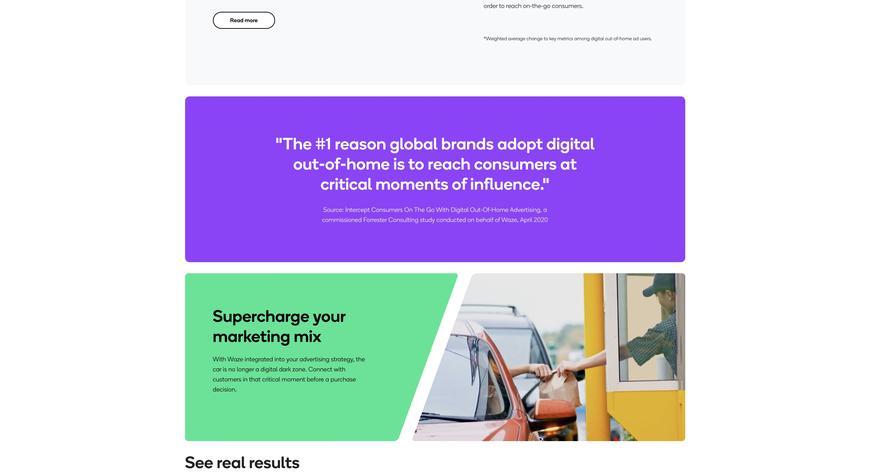 Task type: locate. For each thing, give the bounding box(es) containing it.
home inside "the #1 reason global brands adopt digital out-of-home is to reach consumers at critical moments of influence."
[[347, 154, 390, 174]]

commissioned
[[322, 217, 362, 224]]

study
[[420, 217, 435, 224]]

customers
[[213, 376, 241, 384]]

1 horizontal spatial your
[[313, 307, 346, 327]]

of inside "the #1 reason global brands adopt digital out-of-home is to reach consumers at critical moments of influence."
[[452, 174, 467, 194]]

at
[[561, 154, 577, 174]]

1 vertical spatial out-
[[293, 154, 325, 174]]

2 vertical spatial digital
[[261, 366, 278, 374]]

1 vertical spatial critical
[[262, 376, 280, 384]]

0 vertical spatial out-
[[605, 36, 614, 42]]

0 horizontal spatial home
[[347, 154, 390, 174]]

1 vertical spatial of
[[495, 217, 500, 224]]

digital
[[591, 36, 604, 42], [547, 134, 595, 154], [261, 366, 278, 374]]

with
[[334, 366, 346, 374]]

consumers
[[371, 207, 403, 214]]

out-
[[605, 36, 614, 42], [293, 154, 325, 174]]

digital inside with waze integrated into your advertising strategy, the car is no longer a digital dark zone. connect with customers in that critical moment before a purchase decision.
[[261, 366, 278, 374]]

0 vertical spatial a
[[544, 207, 547, 214]]

reason
[[335, 134, 386, 154]]

0 horizontal spatial of-
[[325, 154, 347, 174]]

0 vertical spatial is
[[394, 154, 405, 174]]

on
[[404, 207, 413, 214]]

a inside the source: intercept consumers on the go with digital out-of-home advertising, a commissioned forrester consulting study conducted on behalf of waze, april 2020
[[544, 207, 547, 214]]

1 vertical spatial with
[[213, 356, 226, 364]]

average
[[508, 36, 526, 42]]

longer
[[237, 366, 254, 374]]

more
[[245, 17, 258, 24]]

0 horizontal spatial with
[[213, 356, 226, 364]]

1 horizontal spatial with
[[436, 207, 449, 214]]

critical up intercept
[[321, 174, 372, 194]]

0 vertical spatial critical
[[321, 174, 372, 194]]

home
[[620, 36, 632, 42], [347, 154, 390, 174]]

1 horizontal spatial home
[[620, 36, 632, 42]]

1 vertical spatial digital
[[547, 134, 595, 154]]

reach
[[428, 154, 471, 174]]

0 vertical spatial your
[[313, 307, 346, 327]]

1 vertical spatial is
[[223, 366, 227, 374]]

to left reach
[[408, 154, 424, 174]]

1 horizontal spatial a
[[326, 376, 329, 384]]

1 vertical spatial home
[[347, 154, 390, 174]]

read more link
[[213, 12, 275, 29]]

to left key
[[544, 36, 548, 42]]

marketing
[[213, 327, 290, 347]]

1 vertical spatial a
[[256, 366, 259, 374]]

2 vertical spatial a
[[326, 376, 329, 384]]

moment
[[282, 376, 305, 384]]

0 horizontal spatial of
[[452, 174, 467, 194]]

that
[[249, 376, 261, 384]]

1 horizontal spatial of
[[495, 217, 500, 224]]

0 vertical spatial to
[[544, 36, 548, 42]]

1 vertical spatial your
[[287, 356, 298, 364]]

mix
[[294, 327, 321, 347]]

zone.
[[293, 366, 307, 374]]

read more
[[230, 17, 258, 24]]

change
[[527, 36, 543, 42]]

with
[[436, 207, 449, 214], [213, 356, 226, 364]]

real
[[217, 453, 246, 473]]

with right go
[[436, 207, 449, 214]]

1 horizontal spatial to
[[544, 36, 548, 42]]

adopt
[[498, 134, 543, 154]]

0 horizontal spatial out-
[[293, 154, 325, 174]]

of-
[[614, 36, 620, 42], [325, 154, 347, 174]]

moments
[[376, 174, 449, 194]]

of- inside "the #1 reason global brands adopt digital out-of-home is to reach consumers at critical moments of influence."
[[325, 154, 347, 174]]

conducted
[[437, 217, 466, 224]]

#1
[[315, 134, 331, 154]]

to inside "the #1 reason global brands adopt digital out-of-home is to reach consumers at critical moments of influence."
[[408, 154, 424, 174]]

behalf
[[476, 217, 494, 224]]

purchase
[[331, 376, 356, 384]]

0 vertical spatial of
[[452, 174, 467, 194]]

your
[[313, 307, 346, 327], [287, 356, 298, 364]]

0 horizontal spatial your
[[287, 356, 298, 364]]

see real results
[[185, 453, 300, 473]]

1 horizontal spatial of-
[[614, 36, 620, 42]]

0 horizontal spatial a
[[256, 366, 259, 374]]

supercharge your marketing mix
[[213, 307, 346, 347]]

of
[[452, 174, 467, 194], [495, 217, 500, 224]]

of down the home
[[495, 217, 500, 224]]

1 vertical spatial of-
[[325, 154, 347, 174]]

source:
[[323, 207, 344, 214]]

critical right that
[[262, 376, 280, 384]]

a
[[544, 207, 547, 214], [256, 366, 259, 374], [326, 376, 329, 384]]

0 vertical spatial with
[[436, 207, 449, 214]]

metrics
[[558, 36, 573, 42]]

key
[[550, 36, 556, 42]]

1 horizontal spatial out-
[[605, 36, 614, 42]]

see
[[185, 453, 213, 473]]

0 horizontal spatial critical
[[262, 376, 280, 384]]

a up 2020
[[544, 207, 547, 214]]

waze
[[228, 356, 243, 364]]

"the #1 reason global brands adopt digital out-of-home is to reach consumers at critical moments of influence."
[[276, 134, 595, 194]]

with inside with waze integrated into your advertising strategy, the car is no longer a digital dark zone. connect with customers in that critical moment before a purchase decision.
[[213, 356, 226, 364]]

with waze integrated into your advertising strategy, the car is no longer a digital dark zone. connect with customers in that critical moment before a purchase decision.
[[213, 356, 365, 394]]

with up car
[[213, 356, 226, 364]]

to
[[544, 36, 548, 42], [408, 154, 424, 174]]

of up digital
[[452, 174, 467, 194]]

1 vertical spatial to
[[408, 154, 424, 174]]

0 horizontal spatial is
[[223, 366, 227, 374]]

a right before
[[326, 376, 329, 384]]

advertising
[[300, 356, 330, 364]]

0 vertical spatial of-
[[614, 36, 620, 42]]

critical
[[321, 174, 372, 194], [262, 376, 280, 384]]

is inside "the #1 reason global brands adopt digital out-of-home is to reach consumers at critical moments of influence."
[[394, 154, 405, 174]]

results
[[249, 453, 300, 473]]

2 horizontal spatial a
[[544, 207, 547, 214]]

with inside the source: intercept consumers on the go with digital out-of-home advertising, a commissioned forrester consulting study conducted on behalf of waze, april 2020
[[436, 207, 449, 214]]

a down integrated
[[256, 366, 259, 374]]

0 vertical spatial home
[[620, 36, 632, 42]]

is
[[394, 154, 405, 174], [223, 366, 227, 374]]

1 horizontal spatial critical
[[321, 174, 372, 194]]

0 horizontal spatial to
[[408, 154, 424, 174]]

1 horizontal spatial is
[[394, 154, 405, 174]]

*weighted average change to key metrics among digital out-of-home ad users.
[[484, 36, 652, 42]]



Task type: describe. For each thing, give the bounding box(es) containing it.
no
[[228, 366, 235, 374]]

home
[[492, 207, 509, 214]]

the
[[414, 207, 425, 214]]

consulting
[[389, 217, 419, 224]]

decision.
[[213, 387, 237, 394]]

consumers
[[474, 154, 557, 174]]

connect
[[309, 366, 332, 374]]

out- inside "the #1 reason global brands adopt digital out-of-home is to reach consumers at critical moments of influence."
[[293, 154, 325, 174]]

critical inside "the #1 reason global brands adopt digital out-of-home is to reach consumers at critical moments of influence."
[[321, 174, 372, 194]]

of-
[[483, 207, 492, 214]]

on
[[468, 217, 475, 224]]

waze,
[[502, 217, 519, 224]]

before
[[307, 376, 324, 384]]

is inside with waze integrated into your advertising strategy, the car is no longer a digital dark zone. connect with customers in that critical moment before a purchase decision.
[[223, 366, 227, 374]]

ad
[[633, 36, 639, 42]]

your inside with waze integrated into your advertising strategy, the car is no longer a digital dark zone. connect with customers in that critical moment before a purchase decision.
[[287, 356, 298, 364]]

dark
[[279, 366, 291, 374]]

in
[[243, 376, 248, 384]]

*weighted
[[484, 36, 507, 42]]

the
[[356, 356, 365, 364]]

advertising,
[[510, 207, 542, 214]]

strategy,
[[331, 356, 355, 364]]

2020
[[534, 217, 548, 224]]

digital
[[451, 207, 469, 214]]

0 vertical spatial digital
[[591, 36, 604, 42]]

a for advertising,
[[544, 207, 547, 214]]

out-
[[470, 207, 483, 214]]

forrester
[[364, 217, 387, 224]]

users.
[[640, 36, 652, 42]]

global
[[390, 134, 438, 154]]

brands
[[441, 134, 494, 154]]

intercept
[[345, 207, 370, 214]]

supercharge
[[213, 307, 310, 327]]

car
[[213, 366, 221, 374]]

source: intercept consumers on the go with digital out-of-home advertising, a commissioned forrester consulting study conducted on behalf of waze, april 2020
[[322, 207, 548, 224]]

your inside supercharge your marketing mix
[[313, 307, 346, 327]]

into
[[275, 356, 285, 364]]

of inside the source: intercept consumers on the go with digital out-of-home advertising, a commissioned forrester consulting study conducted on behalf of waze, april 2020
[[495, 217, 500, 224]]

digital inside "the #1 reason global brands adopt digital out-of-home is to reach consumers at critical moments of influence."
[[547, 134, 595, 154]]

"the
[[276, 134, 312, 154]]

influence."
[[470, 174, 550, 194]]

a for longer
[[256, 366, 259, 374]]

among
[[575, 36, 590, 42]]

april
[[520, 217, 532, 224]]

go
[[426, 207, 435, 214]]

read
[[230, 17, 244, 24]]

critical inside with waze integrated into your advertising strategy, the car is no longer a digital dark zone. connect with customers in that critical moment before a purchase decision.
[[262, 376, 280, 384]]

integrated
[[245, 356, 273, 364]]



Task type: vqa. For each thing, say whether or not it's contained in the screenshot.
"a" related to Advertising,
yes



